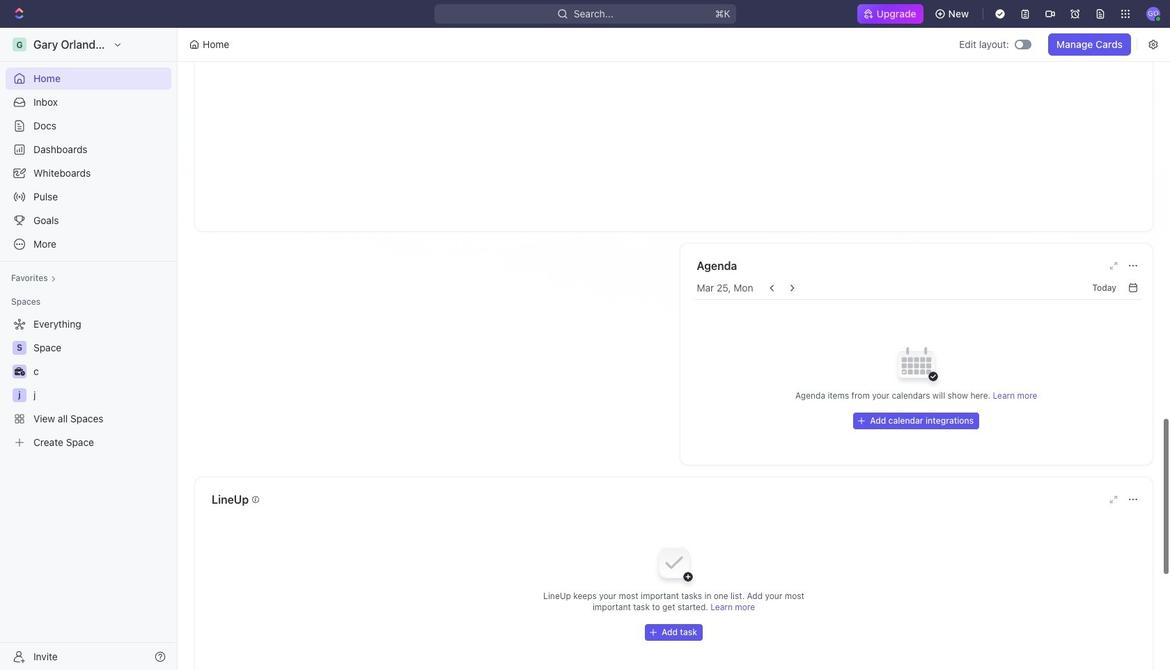 Task type: vqa. For each thing, say whether or not it's contained in the screenshot.
j, , ELEMENT
yes



Task type: locate. For each thing, give the bounding box(es) containing it.
gary orlando's workspace, , element
[[13, 38, 26, 52]]

sidebar navigation
[[0, 28, 180, 671]]

tree inside sidebar navigation
[[6, 314, 171, 454]]

business time image
[[14, 368, 25, 376]]

tab panel
[[195, 0, 1153, 231]]

tree
[[6, 314, 171, 454]]

space, , element
[[13, 341, 26, 355]]

j, , element
[[13, 389, 26, 403]]



